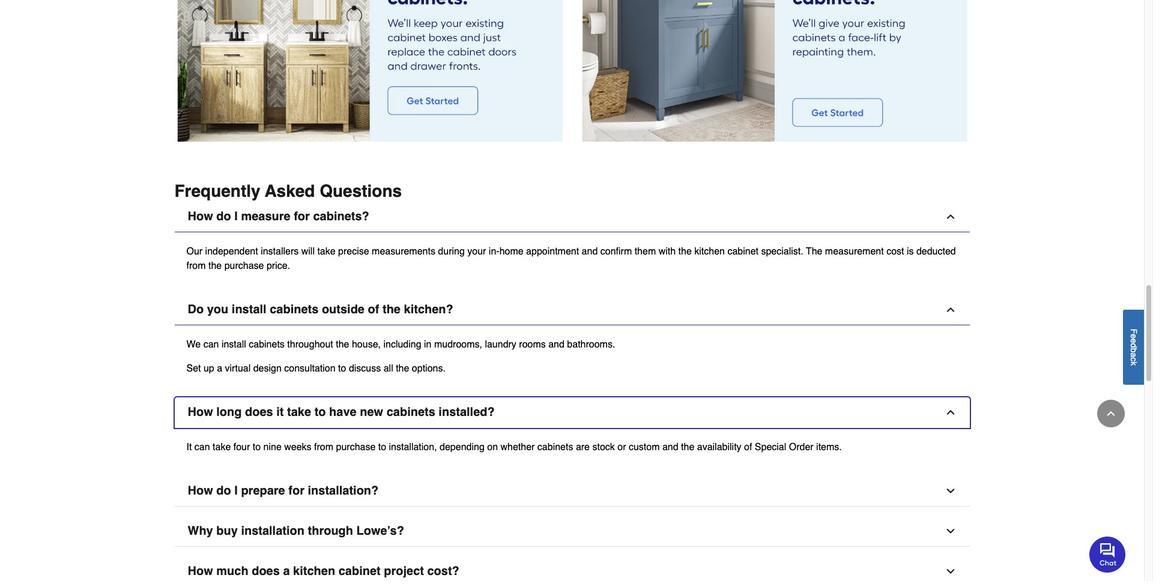 Task type: locate. For each thing, give the bounding box(es) containing it.
2 how from the top
[[188, 406, 213, 419]]

lowe's?
[[357, 525, 404, 538]]

order
[[789, 442, 814, 453]]

0 vertical spatial purchase
[[224, 261, 264, 272]]

0 horizontal spatial a
[[217, 364, 222, 374]]

how
[[188, 210, 213, 224], [188, 406, 213, 419], [188, 484, 213, 498], [188, 565, 213, 579]]

0 vertical spatial i
[[234, 210, 238, 224]]

how left long
[[188, 406, 213, 419]]

purchase down "independent"
[[224, 261, 264, 272]]

from down our
[[187, 261, 206, 272]]

b
[[1130, 348, 1139, 353]]

chat invite button image
[[1090, 536, 1127, 573]]

why buy installation through lowe's?
[[188, 525, 404, 538]]

2 vertical spatial a
[[283, 565, 290, 579]]

kitchen
[[695, 246, 725, 257], [293, 565, 335, 579]]

specialist.
[[762, 246, 804, 257]]

frequently asked questions
[[175, 181, 402, 201]]

purchase down have
[[336, 442, 376, 453]]

0 vertical spatial of
[[368, 303, 379, 317]]

take left four
[[213, 442, 231, 453]]

install inside 'button'
[[232, 303, 267, 317]]

and for rooms
[[549, 340, 565, 350]]

2 chevron up image from the top
[[945, 407, 957, 419]]

f e e d b a c k button
[[1124, 310, 1145, 385]]

we can install cabinets throughout the house, including in mudrooms, laundry rooms and bathrooms.
[[187, 340, 616, 350]]

cabinets up installation,
[[387, 406, 436, 419]]

from right weeks
[[314, 442, 334, 453]]

take inside our independent installers will take precise measurements during your in-home appointment and confirm them with the kitchen cabinet specialist. the measurement cost is deducted from the purchase price.
[[317, 246, 336, 257]]

1 vertical spatial i
[[234, 484, 238, 498]]

e
[[1130, 334, 1139, 339], [1130, 339, 1139, 343]]

cabinet left "project"
[[339, 565, 381, 579]]

i left prepare
[[234, 484, 238, 498]]

does inside how long does it take to have new cabinets installed? button
[[245, 406, 273, 419]]

to inside button
[[315, 406, 326, 419]]

1 vertical spatial can
[[195, 442, 210, 453]]

install for can
[[222, 340, 246, 350]]

0 vertical spatial take
[[317, 246, 336, 257]]

all
[[384, 364, 393, 374]]

0 horizontal spatial and
[[549, 340, 565, 350]]

does left it
[[245, 406, 273, 419]]

1 vertical spatial does
[[252, 565, 280, 579]]

chevron down image
[[945, 486, 957, 498], [945, 526, 957, 538]]

does right much
[[252, 565, 280, 579]]

1 horizontal spatial chevron up image
[[1106, 408, 1118, 420]]

0 vertical spatial and
[[582, 246, 598, 257]]

do
[[216, 210, 231, 224], [216, 484, 231, 498]]

0 horizontal spatial kitchen
[[293, 565, 335, 579]]

kitchen inside our independent installers will take precise measurements during your in-home appointment and confirm them with the kitchen cabinet specialist. the measurement cost is deducted from the purchase price.
[[695, 246, 725, 257]]

1 horizontal spatial purchase
[[336, 442, 376, 453]]

chevron up image inside how long does it take to have new cabinets installed? button
[[945, 407, 957, 419]]

installation
[[241, 525, 305, 538]]

cabinet left the specialist. at the top right of page
[[728, 246, 759, 257]]

1 vertical spatial from
[[314, 442, 334, 453]]

i for measure
[[234, 210, 238, 224]]

from inside our independent installers will take precise measurements during your in-home appointment and confirm them with the kitchen cabinet specialist. the measurement cost is deducted from the purchase price.
[[187, 261, 206, 272]]

kitchen right with
[[695, 246, 725, 257]]

from
[[187, 261, 206, 272], [314, 442, 334, 453]]

f
[[1130, 329, 1139, 334]]

home
[[500, 246, 524, 257]]

can
[[203, 340, 219, 350], [195, 442, 210, 453]]

1 chevron down image from the top
[[945, 486, 957, 498]]

0 vertical spatial cabinet
[[728, 246, 759, 257]]

and for appointment
[[582, 246, 598, 257]]

cabinet
[[728, 246, 759, 257], [339, 565, 381, 579]]

do you install cabinets outside of the kitchen?
[[188, 303, 454, 317]]

and left confirm
[[582, 246, 598, 257]]

chevron up image inside do you install cabinets outside of the kitchen? 'button'
[[945, 304, 957, 316]]

is
[[907, 246, 914, 257]]

1 how from the top
[[188, 210, 213, 224]]

do
[[188, 303, 204, 317]]

i left 'measure'
[[234, 210, 238, 224]]

1 chevron up image from the top
[[945, 304, 957, 316]]

long
[[216, 406, 242, 419]]

0 horizontal spatial purchase
[[224, 261, 264, 272]]

precise
[[338, 246, 369, 257]]

take right it
[[287, 406, 311, 419]]

the left house,
[[336, 340, 349, 350]]

cabinets inside how long does it take to have new cabinets installed? button
[[387, 406, 436, 419]]

a
[[1130, 353, 1139, 357], [217, 364, 222, 374], [283, 565, 290, 579]]

the inside 'button'
[[383, 303, 401, 317]]

cabinets up design
[[249, 340, 285, 350]]

do down frequently
[[216, 210, 231, 224]]

1 vertical spatial install
[[222, 340, 246, 350]]

0 horizontal spatial cabinet
[[339, 565, 381, 579]]

set up a virtual design consultation to discuss all the options.
[[187, 364, 446, 374]]

a up k
[[1130, 353, 1139, 357]]

0 vertical spatial do
[[216, 210, 231, 224]]

2 horizontal spatial and
[[663, 442, 679, 453]]

do left prepare
[[216, 484, 231, 498]]

1 horizontal spatial a
[[283, 565, 290, 579]]

2 horizontal spatial take
[[317, 246, 336, 257]]

1 horizontal spatial from
[[314, 442, 334, 453]]

1 vertical spatial cabinet
[[339, 565, 381, 579]]

chevron up image
[[945, 304, 957, 316], [945, 407, 957, 419]]

e up b
[[1130, 339, 1139, 343]]

f e e d b a c k
[[1130, 329, 1139, 366]]

how up why
[[188, 484, 213, 498]]

1 i from the top
[[234, 210, 238, 224]]

and inside our independent installers will take precise measurements during your in-home appointment and confirm them with the kitchen cabinet specialist. the measurement cost is deducted from the purchase price.
[[582, 246, 598, 257]]

1 horizontal spatial and
[[582, 246, 598, 257]]

the
[[806, 246, 823, 257]]

how long does it take to have new cabinets installed? button
[[175, 398, 970, 428]]

availability
[[697, 442, 742, 453]]

for down the asked
[[294, 210, 310, 224]]

0 vertical spatial chevron down image
[[945, 486, 957, 498]]

of right outside
[[368, 303, 379, 317]]

0 vertical spatial from
[[187, 261, 206, 272]]

install up virtual
[[222, 340, 246, 350]]

we'll give your existing cabinets a face-lift by repainting them. image
[[582, 0, 968, 142]]

3 how from the top
[[188, 484, 213, 498]]

take right will
[[317, 246, 336, 257]]

cabinet inside our independent installers will take precise measurements during your in-home appointment and confirm them with the kitchen cabinet specialist. the measurement cost is deducted from the purchase price.
[[728, 246, 759, 257]]

install right you
[[232, 303, 267, 317]]

0 vertical spatial install
[[232, 303, 267, 317]]

0 vertical spatial does
[[245, 406, 273, 419]]

a right up
[[217, 364, 222, 374]]

0 vertical spatial kitchen
[[695, 246, 725, 257]]

1 e from the top
[[1130, 334, 1139, 339]]

cabinets up throughout
[[270, 303, 319, 317]]

chevron down image inside 'why buy installation through lowe's?' button
[[945, 526, 957, 538]]

how left much
[[188, 565, 213, 579]]

design
[[253, 364, 282, 374]]

1 horizontal spatial cabinet
[[728, 246, 759, 257]]

2 vertical spatial and
[[663, 442, 679, 453]]

chevron down image
[[945, 566, 957, 578]]

price.
[[267, 261, 290, 272]]

1 vertical spatial take
[[287, 406, 311, 419]]

to right four
[[253, 442, 261, 453]]

we'll keep your existing cabinet boxes and just replace the cabinet doors and drawer fronts. image
[[177, 0, 563, 142]]

during
[[438, 246, 465, 257]]

cabinet inside button
[[339, 565, 381, 579]]

installed?
[[439, 406, 495, 419]]

of
[[368, 303, 379, 317], [744, 442, 752, 453]]

weeks
[[284, 442, 312, 453]]

does inside the how much does a kitchen cabinet project cost? button
[[252, 565, 280, 579]]

chevron down image inside how do i prepare for installation? button
[[945, 486, 957, 498]]

4 how from the top
[[188, 565, 213, 579]]

c
[[1130, 357, 1139, 362]]

take
[[317, 246, 336, 257], [287, 406, 311, 419], [213, 442, 231, 453]]

chevron up image
[[945, 211, 957, 223], [1106, 408, 1118, 420]]

why buy installation through lowe's? button
[[175, 517, 970, 547]]

purchase inside our independent installers will take precise measurements during your in-home appointment and confirm them with the kitchen cabinet specialist. the measurement cost is deducted from the purchase price.
[[224, 261, 264, 272]]

1 vertical spatial kitchen
[[293, 565, 335, 579]]

0 horizontal spatial from
[[187, 261, 206, 272]]

0 horizontal spatial take
[[213, 442, 231, 453]]

confirm
[[601, 246, 632, 257]]

it
[[187, 442, 192, 453]]

can right we
[[203, 340, 219, 350]]

purchase
[[224, 261, 264, 272], [336, 442, 376, 453]]

laundry
[[485, 340, 517, 350]]

our independent installers will take precise measurements during your in-home appointment and confirm them with the kitchen cabinet specialist. the measurement cost is deducted from the purchase price.
[[187, 246, 956, 272]]

take for it
[[287, 406, 311, 419]]

or
[[618, 442, 626, 453]]

cabinets inside do you install cabinets outside of the kitchen? 'button'
[[270, 303, 319, 317]]

1 horizontal spatial take
[[287, 406, 311, 419]]

2 i from the top
[[234, 484, 238, 498]]

kitchen inside button
[[293, 565, 335, 579]]

appointment
[[526, 246, 579, 257]]

0 vertical spatial for
[[294, 210, 310, 224]]

mudrooms,
[[434, 340, 482, 350]]

project
[[384, 565, 424, 579]]

1 do from the top
[[216, 210, 231, 224]]

cabinets
[[270, 303, 319, 317], [249, 340, 285, 350], [387, 406, 436, 419], [538, 442, 573, 453]]

take inside button
[[287, 406, 311, 419]]

kitchen down through
[[293, 565, 335, 579]]

how inside button
[[188, 406, 213, 419]]

does
[[245, 406, 273, 419], [252, 565, 280, 579]]

options.
[[412, 364, 446, 374]]

e up d
[[1130, 334, 1139, 339]]

2 do from the top
[[216, 484, 231, 498]]

1 vertical spatial chevron up image
[[1106, 408, 1118, 420]]

can for we
[[203, 340, 219, 350]]

1 vertical spatial do
[[216, 484, 231, 498]]

2 horizontal spatial a
[[1130, 353, 1139, 357]]

independent
[[205, 246, 258, 257]]

and right rooms
[[549, 340, 565, 350]]

chevron down image for why buy installation through lowe's?
[[945, 526, 957, 538]]

the
[[679, 246, 692, 257], [208, 261, 222, 272], [383, 303, 401, 317], [336, 340, 349, 350], [396, 364, 409, 374], [681, 442, 695, 453]]

1 vertical spatial chevron down image
[[945, 526, 957, 538]]

of left special
[[744, 442, 752, 453]]

do for measure
[[216, 210, 231, 224]]

0 vertical spatial chevron up image
[[945, 211, 957, 223]]

for for installation?
[[289, 484, 305, 498]]

can right it
[[195, 442, 210, 453]]

0 vertical spatial chevron up image
[[945, 304, 957, 316]]

for right prepare
[[289, 484, 305, 498]]

2 chevron down image from the top
[[945, 526, 957, 538]]

d
[[1130, 343, 1139, 348]]

much
[[216, 565, 249, 579]]

outside
[[322, 303, 365, 317]]

how much does a kitchen cabinet project cost? button
[[175, 557, 970, 582]]

1 vertical spatial of
[[744, 442, 752, 453]]

1 vertical spatial for
[[289, 484, 305, 498]]

does for much
[[252, 565, 280, 579]]

1 vertical spatial chevron up image
[[945, 407, 957, 419]]

scroll to top element
[[1098, 400, 1125, 428]]

to left have
[[315, 406, 326, 419]]

a down why buy installation through lowe's?
[[283, 565, 290, 579]]

it can take four to nine weeks from purchase to installation, depending on whether cabinets are stock or custom and the availability of special order items.
[[187, 442, 842, 453]]

cost?
[[427, 565, 460, 579]]

0 horizontal spatial of
[[368, 303, 379, 317]]

the up we can install cabinets throughout the house, including in mudrooms, laundry rooms and bathrooms.
[[383, 303, 401, 317]]

0 horizontal spatial chevron up image
[[945, 211, 957, 223]]

1 vertical spatial purchase
[[336, 442, 376, 453]]

and right custom
[[663, 442, 679, 453]]

throughout
[[287, 340, 333, 350]]

1 horizontal spatial kitchen
[[695, 246, 725, 257]]

how down frequently
[[188, 210, 213, 224]]

1 vertical spatial and
[[549, 340, 565, 350]]

0 vertical spatial a
[[1130, 353, 1139, 357]]

house,
[[352, 340, 381, 350]]

0 vertical spatial can
[[203, 340, 219, 350]]



Task type: describe. For each thing, give the bounding box(es) containing it.
whether
[[501, 442, 535, 453]]

can for it
[[195, 442, 210, 453]]

how for how do i prepare for installation?
[[188, 484, 213, 498]]

cabinets?
[[313, 210, 369, 224]]

through
[[308, 525, 353, 538]]

the left availability at bottom right
[[681, 442, 695, 453]]

are
[[576, 442, 590, 453]]

our
[[187, 246, 203, 257]]

k
[[1130, 362, 1139, 366]]

how do i prepare for installation?
[[188, 484, 379, 498]]

consultation
[[284, 364, 336, 374]]

chevron down image for how do i prepare for installation?
[[945, 486, 957, 498]]

how for how much does a kitchen cabinet project cost?
[[188, 565, 213, 579]]

does for long
[[245, 406, 273, 419]]

measurement
[[825, 246, 884, 257]]

do for prepare
[[216, 484, 231, 498]]

2 vertical spatial take
[[213, 442, 231, 453]]

measurements
[[372, 246, 436, 257]]

1 horizontal spatial of
[[744, 442, 752, 453]]

for for cabinets?
[[294, 210, 310, 224]]

i for prepare
[[234, 484, 238, 498]]

frequently
[[175, 181, 261, 201]]

we
[[187, 340, 201, 350]]

chevron up image inside how do i measure for cabinets? button
[[945, 211, 957, 223]]

how for how do i measure for cabinets?
[[188, 210, 213, 224]]

in-
[[489, 246, 500, 257]]

new
[[360, 406, 383, 419]]

take for will
[[317, 246, 336, 257]]

how much does a kitchen cabinet project cost?
[[188, 565, 460, 579]]

installation?
[[308, 484, 379, 498]]

install for you
[[232, 303, 267, 317]]

up
[[204, 364, 214, 374]]

it
[[277, 406, 284, 419]]

on
[[487, 442, 498, 453]]

bathrooms.
[[567, 340, 616, 350]]

have
[[329, 406, 357, 419]]

depending
[[440, 442, 485, 453]]

stock
[[593, 442, 615, 453]]

deducted
[[917, 246, 956, 257]]

chevron up image for how long does it take to have new cabinets installed?
[[945, 407, 957, 419]]

asked
[[265, 181, 315, 201]]

how do i measure for cabinets?
[[188, 210, 369, 224]]

cost
[[887, 246, 905, 257]]

chevron up image inside scroll to top element
[[1106, 408, 1118, 420]]

measure
[[241, 210, 291, 224]]

installers
[[261, 246, 299, 257]]

you
[[207, 303, 228, 317]]

chevron up image for do you install cabinets outside of the kitchen?
[[945, 304, 957, 316]]

nine
[[264, 442, 282, 453]]

questions
[[320, 181, 402, 201]]

to left the discuss
[[338, 364, 346, 374]]

to left installation,
[[378, 442, 386, 453]]

1 vertical spatial a
[[217, 364, 222, 374]]

the right all
[[396, 364, 409, 374]]

them
[[635, 246, 656, 257]]

special
[[755, 442, 787, 453]]

how long does it take to have new cabinets installed?
[[188, 406, 495, 419]]

installation,
[[389, 442, 437, 453]]

discuss
[[349, 364, 381, 374]]

custom
[[629, 442, 660, 453]]

virtual
[[225, 364, 251, 374]]

do you install cabinets outside of the kitchen? button
[[175, 295, 970, 326]]

buy
[[216, 525, 238, 538]]

will
[[301, 246, 315, 257]]

in
[[424, 340, 432, 350]]

the right with
[[679, 246, 692, 257]]

prepare
[[241, 484, 285, 498]]

four
[[234, 442, 250, 453]]

kitchen?
[[404, 303, 454, 317]]

how do i prepare for installation? button
[[175, 476, 970, 507]]

including
[[384, 340, 422, 350]]

how for how long does it take to have new cabinets installed?
[[188, 406, 213, 419]]

2 e from the top
[[1130, 339, 1139, 343]]

set
[[187, 364, 201, 374]]

rooms
[[519, 340, 546, 350]]

how do i measure for cabinets? button
[[175, 202, 970, 233]]

why
[[188, 525, 213, 538]]

with
[[659, 246, 676, 257]]

cabinets left are
[[538, 442, 573, 453]]

of inside do you install cabinets outside of the kitchen? 'button'
[[368, 303, 379, 317]]

the down "independent"
[[208, 261, 222, 272]]

items.
[[817, 442, 842, 453]]



Task type: vqa. For each thing, say whether or not it's contained in the screenshot.
Shop
no



